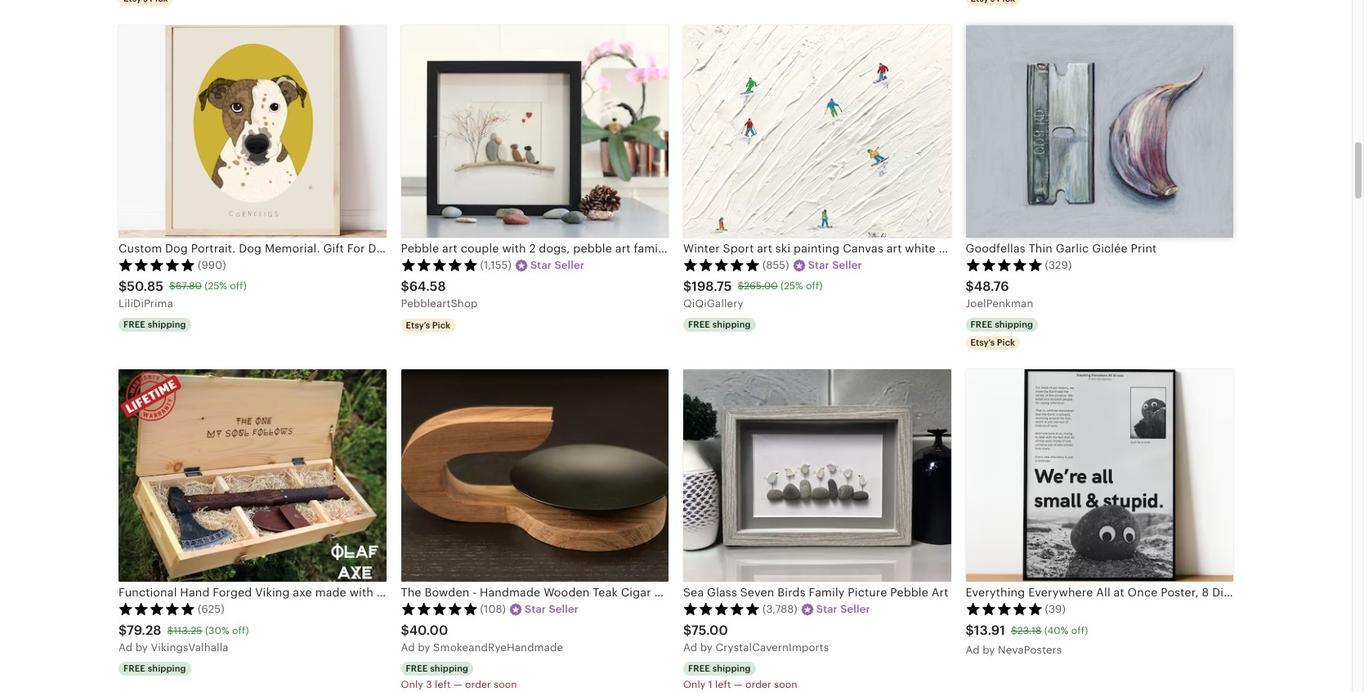 Task type: vqa. For each thing, say whether or not it's contained in the screenshot.
TOTES
no



Task type: describe. For each thing, give the bounding box(es) containing it.
1
[[708, 679, 713, 690]]

(990)
[[198, 259, 226, 271]]

free shipping for 198.75
[[688, 319, 751, 329]]

free shipping down joelpenkman
[[971, 319, 1033, 329]]

free for joelpenkman
[[971, 319, 993, 329]]

$ inside $ 75.00 a d b y crystalcavernimports
[[683, 623, 692, 638]]

free inside free shipping only 1 left — order soon
[[688, 663, 710, 673]]

50.85
[[127, 278, 164, 294]]

y inside $ 13.91 $ 23.18 (40% off) a d b y nevaposters
[[989, 644, 995, 657]]

$ right 198.75
[[738, 281, 744, 292]]

1 horizontal spatial etsy's
[[971, 337, 995, 347]]

23.18
[[1017, 625, 1042, 636]]

(40%
[[1044, 625, 1069, 636]]

5 out of 5 stars image for (855)
[[683, 258, 760, 271]]

a inside $ 40.00 a d b y smokeandryehandmade
[[401, 642, 408, 654]]

shipping for lilidiprima
[[148, 319, 186, 329]]

$ 48.76 joelpenkman
[[966, 278, 1033, 310]]

seller for 40.00
[[549, 603, 579, 616]]

winter
[[683, 242, 720, 255]]

wall
[[983, 242, 1006, 255]]

everything everywhere all at once poster, 8 different print, modern movie poster, everything everywhere all at once poster gift image
[[966, 369, 1233, 582]]

star seller for 40.00
[[525, 603, 579, 616]]

$ inside $ 48.76 joelpenkman
[[966, 278, 974, 294]]

$ 79.28 $ 113.25 (30% off) a d b y vikingsvalhalla
[[119, 623, 249, 654]]

white
[[905, 242, 936, 255]]

smokeandryehandmade
[[433, 642, 563, 654]]

1 horizontal spatial art
[[1010, 242, 1026, 255]]

pebbleartshop
[[401, 298, 478, 310]]

5 out of 5 stars image for (329)
[[966, 258, 1042, 271]]

shipping for a d
[[148, 663, 186, 673]]

$ up vikingsvalhalla
[[167, 625, 174, 636]]

star for 64.58
[[530, 259, 552, 271]]

order for 40.00
[[465, 679, 491, 690]]

sea glass seven birds family picture pebble art image
[[683, 369, 951, 582]]

sport
[[723, 242, 754, 255]]

star for 75.00
[[816, 603, 838, 616]]

5 out of 5 stars image for (625)
[[119, 603, 195, 616]]

$ 50.85 $ 67.80 (25% off) lilidiprima
[[119, 278, 247, 310]]

$ 13.91 $ 23.18 (40% off) a d b y nevaposters
[[966, 623, 1088, 657]]

0 vertical spatial pick
[[432, 320, 450, 330]]

lilidiprima
[[119, 298, 173, 310]]

order for 75.00
[[745, 679, 771, 690]]

0 horizontal spatial etsy's pick
[[406, 320, 450, 330]]

winter sport art ski painting canvas art white texture wall art ready to hang by yiqi li image
[[683, 25, 951, 238]]

by
[[1110, 242, 1123, 255]]

seller down canvas
[[832, 259, 862, 271]]

b inside $ 79.28 $ 113.25 (30% off) a d b y vikingsvalhalla
[[135, 642, 142, 654]]

off) for 79.28
[[232, 625, 249, 636]]

free shipping only 1 left — order soon
[[683, 663, 797, 690]]

3
[[426, 679, 432, 690]]

free for qiqigallery
[[688, 319, 710, 329]]

5 out of 5 stars image for (990)
[[119, 258, 195, 271]]

0 horizontal spatial art
[[932, 586, 948, 599]]

shipping inside free shipping only 3 left — order soon
[[430, 663, 469, 673]]

goodfellas thin garlic giclée print image
[[966, 25, 1233, 238]]

crystalcavernimports
[[716, 642, 829, 654]]

1 art from the left
[[757, 242, 772, 255]]

qiqigallery
[[683, 298, 744, 310]]

ready
[[1030, 242, 1061, 255]]

$ up qiqigallery
[[683, 278, 692, 294]]

shipping for joelpenkman
[[995, 319, 1033, 329]]

a inside $ 13.91 $ 23.18 (40% off) a d b y nevaposters
[[966, 644, 973, 657]]

(855)
[[763, 259, 789, 271]]

(1,155)
[[480, 259, 512, 271]]

b inside $ 13.91 $ 23.18 (40% off) a d b y nevaposters
[[983, 644, 990, 657]]

(108)
[[480, 603, 506, 616]]

5 out of 5 stars image for (39)
[[966, 603, 1042, 616]]

vikingsvalhalla
[[151, 642, 228, 654]]

canvas
[[843, 242, 883, 255]]

y inside $ 40.00 a d b y smokeandryehandmade
[[424, 642, 430, 654]]

67.80
[[176, 281, 202, 292]]

pebble
[[890, 586, 928, 599]]

yiqi
[[1126, 242, 1150, 255]]

$ inside $ 64.58 pebbleartshop
[[401, 278, 409, 294]]

y inside $ 79.28 $ 113.25 (30% off) a d b y vikingsvalhalla
[[142, 642, 148, 654]]

texture
[[939, 242, 980, 255]]

$ left 23.18
[[966, 623, 974, 638]]

198.75
[[692, 278, 732, 294]]

a inside $ 75.00 a d b y crystalcavernimports
[[683, 642, 691, 654]]

1 horizontal spatial pick
[[997, 337, 1015, 347]]

li
[[1153, 242, 1163, 255]]

(25% for 50.85
[[204, 281, 227, 292]]

free shipping only 3 left — order soon
[[401, 663, 517, 690]]

13.91
[[974, 623, 1005, 638]]

(3,788)
[[763, 603, 797, 616]]

only for 75.00
[[683, 679, 706, 690]]

giclée
[[1092, 242, 1128, 255]]

d inside $ 75.00 a d b y crystalcavernimports
[[690, 642, 697, 654]]

5 out of 5 stars image for (3,788)
[[683, 603, 760, 616]]

off) for 50.85
[[230, 281, 247, 292]]

seller for 64.58
[[554, 259, 584, 271]]



Task type: locate. For each thing, give the bounding box(es) containing it.
0 horizontal spatial art
[[757, 242, 772, 255]]

a up free shipping only 3 left — order soon
[[401, 642, 408, 654]]

off) right '(30%'
[[232, 625, 249, 636]]

free down qiqigallery
[[688, 319, 710, 329]]

nevaposters
[[998, 644, 1062, 657]]

(25% down (855)
[[780, 281, 803, 292]]

soon down smokeandryehandmade
[[494, 679, 517, 690]]

shipping inside free shipping only 1 left — order soon
[[712, 663, 751, 673]]

only left 3
[[401, 679, 423, 690]]

art left thin
[[1010, 242, 1026, 255]]

y down 40.00
[[424, 642, 430, 654]]

the bowden - handmade wooden teak cigar ashtray (gift, groom, groomsmen, wedding, engagement) image
[[401, 369, 669, 582]]

to
[[1064, 242, 1075, 255]]

(25% for 198.75
[[780, 281, 803, 292]]

art
[[1010, 242, 1026, 255], [932, 586, 948, 599]]

1 horizontal spatial left
[[715, 679, 731, 690]]

free down 79.28
[[123, 663, 145, 673]]

2 left from the left
[[715, 679, 731, 690]]

1 vertical spatial pick
[[997, 337, 1015, 347]]

b
[[135, 642, 142, 654], [418, 642, 425, 654], [700, 642, 707, 654], [983, 644, 990, 657]]

d down 40.00
[[408, 642, 415, 654]]

113.25
[[174, 625, 202, 636]]

1 vertical spatial art
[[932, 586, 948, 599]]

left right 1
[[715, 679, 731, 690]]

$ up 'pebbleartshop'
[[401, 278, 409, 294]]

only left 1
[[683, 679, 706, 690]]

free for lilidiprima
[[123, 319, 145, 329]]

0 vertical spatial art
[[1010, 242, 1026, 255]]

shipping up 3
[[430, 663, 469, 673]]

1 vertical spatial etsy's pick
[[971, 337, 1015, 347]]

$ down sea
[[683, 623, 692, 638]]

0 horizontal spatial left
[[435, 679, 451, 690]]

d inside $ 40.00 a d b y smokeandryehandmade
[[408, 642, 415, 654]]

goodfellas thin garlic giclée print
[[966, 242, 1157, 255]]

1 horizontal spatial (25%
[[780, 281, 803, 292]]

off)
[[230, 281, 247, 292], [806, 281, 823, 292], [232, 625, 249, 636], [1071, 625, 1088, 636]]

0 horizontal spatial soon
[[494, 679, 517, 690]]

0 horizontal spatial etsy's
[[406, 320, 430, 330]]

seven
[[740, 586, 774, 599]]

pick down 'pebbleartshop'
[[432, 320, 450, 330]]

soon
[[494, 679, 517, 690], [774, 679, 797, 690]]

d down 75.00
[[690, 642, 697, 654]]

(39)
[[1045, 603, 1066, 616]]

$
[[119, 278, 127, 294], [401, 278, 409, 294], [683, 278, 692, 294], [966, 278, 974, 294], [169, 281, 176, 292], [738, 281, 744, 292], [119, 623, 127, 638], [401, 623, 409, 638], [683, 623, 692, 638], [966, 623, 974, 638], [167, 625, 174, 636], [1011, 625, 1017, 636]]

goodfellas
[[966, 242, 1026, 255]]

$ 75.00 a d b y crystalcavernimports
[[683, 623, 829, 654]]

free shipping down qiqigallery
[[688, 319, 751, 329]]

(30%
[[205, 625, 229, 636]]

garlic
[[1056, 242, 1089, 255]]

etsy's down joelpenkman
[[971, 337, 995, 347]]

2 (25% from the left
[[780, 281, 803, 292]]

265.00
[[744, 281, 778, 292]]

— inside free shipping only 3 left — order soon
[[453, 679, 462, 690]]

1 vertical spatial etsy's
[[971, 337, 995, 347]]

only inside free shipping only 3 left — order soon
[[401, 679, 423, 690]]

free up 3
[[406, 663, 428, 673]]

a inside $ 79.28 $ 113.25 (30% off) a d b y vikingsvalhalla
[[119, 642, 126, 654]]

free shipping for 79.28
[[123, 663, 186, 673]]

(25%
[[204, 281, 227, 292], [780, 281, 803, 292]]

star seller right (1,155)
[[530, 259, 584, 271]]

star seller right (108)
[[525, 603, 579, 616]]

seller right (1,155)
[[554, 259, 584, 271]]

0 horizontal spatial order
[[465, 679, 491, 690]]

print
[[1131, 242, 1157, 255]]

5 out of 5 stars image up 13.91
[[966, 603, 1042, 616]]

shipping down vikingsvalhalla
[[148, 663, 186, 673]]

star seller
[[530, 259, 584, 271], [808, 259, 862, 271], [525, 603, 579, 616], [816, 603, 870, 616]]

free shipping for 50.85
[[123, 319, 186, 329]]

order down smokeandryehandmade
[[465, 679, 491, 690]]

1 only from the left
[[401, 679, 423, 690]]

$ right 13.91
[[1011, 625, 1017, 636]]

seller for 75.00
[[840, 603, 870, 616]]

only inside free shipping only 1 left — order soon
[[683, 679, 706, 690]]

1 soon from the left
[[494, 679, 517, 690]]

soon for 40.00
[[494, 679, 517, 690]]

$ 198.75 $ 265.00 (25% off) qiqigallery
[[683, 278, 823, 310]]

soon for 75.00
[[774, 679, 797, 690]]

order
[[465, 679, 491, 690], [745, 679, 771, 690]]

family
[[809, 586, 845, 599]]

left
[[435, 679, 451, 690], [715, 679, 731, 690]]

sea glass seven birds family picture pebble art
[[683, 586, 948, 599]]

star right (108)
[[525, 603, 546, 616]]

order inside free shipping only 1 left — order soon
[[745, 679, 771, 690]]

etsy's pick down joelpenkman
[[971, 337, 1015, 347]]

y
[[142, 642, 148, 654], [424, 642, 430, 654], [707, 642, 713, 654], [989, 644, 995, 657]]

d inside $ 79.28 $ 113.25 (30% off) a d b y vikingsvalhalla
[[126, 642, 133, 654]]

ski
[[776, 242, 791, 255]]

star down painting
[[808, 259, 829, 271]]

custom dog portrait. dog memorial. gift for dog lovers. digital pet portrait. dog drawing from photo. image
[[119, 25, 386, 238]]

— right 1
[[734, 679, 743, 690]]

free inside free shipping only 3 left — order soon
[[406, 663, 428, 673]]

5 out of 5 stars image up 50.85
[[119, 258, 195, 271]]

5 out of 5 stars image for (108)
[[401, 603, 478, 616]]

only
[[401, 679, 423, 690], [683, 679, 706, 690]]

y down 79.28
[[142, 642, 148, 654]]

free shipping down 79.28
[[123, 663, 186, 673]]

off) right (40%
[[1071, 625, 1088, 636]]

seller down 'picture'
[[840, 603, 870, 616]]

star seller down painting
[[808, 259, 862, 271]]

etsy's pick
[[406, 320, 450, 330], [971, 337, 1015, 347]]

off) inside $ 79.28 $ 113.25 (30% off) a d b y vikingsvalhalla
[[232, 625, 249, 636]]

2 art from the left
[[887, 242, 902, 255]]

1 — from the left
[[453, 679, 462, 690]]

0 horizontal spatial —
[[453, 679, 462, 690]]

left inside free shipping only 1 left — order soon
[[715, 679, 731, 690]]

$ left the 113.25
[[119, 623, 127, 638]]

48.76
[[974, 278, 1009, 294]]

(25% inside $ 50.85 $ 67.80 (25% off) lilidiprima
[[204, 281, 227, 292]]

(25% down (990)
[[204, 281, 227, 292]]

star seller for 64.58
[[530, 259, 584, 271]]

75.00
[[692, 623, 728, 638]]

0 vertical spatial etsy's
[[406, 320, 430, 330]]

etsy's down 'pebbleartshop'
[[406, 320, 430, 330]]

y down 75.00
[[707, 642, 713, 654]]

(329)
[[1045, 259, 1072, 271]]

shipping
[[148, 319, 186, 329], [712, 319, 751, 329], [995, 319, 1033, 329], [148, 663, 186, 673], [430, 663, 469, 673], [712, 663, 751, 673]]

order down crystalcavernimports
[[745, 679, 771, 690]]

d down 13.91
[[973, 644, 980, 657]]

5 out of 5 stars image up 64.58
[[401, 258, 478, 271]]

a left vikingsvalhalla
[[119, 642, 126, 654]]

79.28
[[127, 623, 161, 638]]

star
[[530, 259, 552, 271], [808, 259, 829, 271], [525, 603, 546, 616], [816, 603, 838, 616]]

star down family
[[816, 603, 838, 616]]

seller
[[554, 259, 584, 271], [832, 259, 862, 271], [549, 603, 579, 616], [840, 603, 870, 616]]

pick
[[432, 320, 450, 330], [997, 337, 1015, 347]]

joelpenkman
[[966, 298, 1033, 310]]

b down 79.28
[[135, 642, 142, 654]]

winter sport art ski painting canvas art white texture wall art ready to hang by yiqi li
[[683, 242, 1163, 255]]

5 out of 5 stars image down glass
[[683, 603, 760, 616]]

— inside free shipping only 1 left — order soon
[[734, 679, 743, 690]]

40.00
[[409, 623, 448, 638]]

— for 40.00
[[453, 679, 462, 690]]

a down sea
[[683, 642, 691, 654]]

functional hand forged viking axe made with carbon steel, gift for men and women with personalized wooden box, wedding groomsmen proposal image
[[119, 369, 386, 582]]

shipping down qiqigallery
[[712, 319, 751, 329]]

off) right 67.80
[[230, 281, 247, 292]]

star seller for 75.00
[[816, 603, 870, 616]]

shipping down lilidiprima
[[148, 319, 186, 329]]

5 out of 5 stars image up 198.75
[[683, 258, 760, 271]]

b down 40.00
[[418, 642, 425, 654]]

b inside $ 75.00 a d b y crystalcavernimports
[[700, 642, 707, 654]]

hang
[[1079, 242, 1107, 255]]

1 horizontal spatial —
[[734, 679, 743, 690]]

seller right (108)
[[549, 603, 579, 616]]

free down lilidiprima
[[123, 319, 145, 329]]

$ up lilidiprima
[[119, 278, 127, 294]]

1 left from the left
[[435, 679, 451, 690]]

1 horizontal spatial art
[[887, 242, 902, 255]]

left for 40.00
[[435, 679, 451, 690]]

shipping for qiqigallery
[[712, 319, 751, 329]]

free shipping
[[123, 319, 186, 329], [688, 319, 751, 329], [971, 319, 1033, 329], [123, 663, 186, 673]]

$ up joelpenkman
[[966, 278, 974, 294]]

5 out of 5 stars image
[[119, 258, 195, 271], [401, 258, 478, 271], [683, 258, 760, 271], [966, 258, 1042, 271], [119, 603, 195, 616], [401, 603, 478, 616], [683, 603, 760, 616], [966, 603, 1042, 616]]

2 order from the left
[[745, 679, 771, 690]]

painting
[[794, 242, 840, 255]]

etsy's pick down 'pebbleartshop'
[[406, 320, 450, 330]]

(625)
[[198, 603, 224, 616]]

0 horizontal spatial only
[[401, 679, 423, 690]]

1 order from the left
[[465, 679, 491, 690]]

5 out of 5 stars image down goodfellas
[[966, 258, 1042, 271]]

art right pebble
[[932, 586, 948, 599]]

glass
[[707, 586, 737, 599]]

art left white
[[887, 242, 902, 255]]

a left nevaposters on the bottom
[[966, 644, 973, 657]]

1 horizontal spatial soon
[[774, 679, 797, 690]]

0 vertical spatial etsy's pick
[[406, 320, 450, 330]]

star for 40.00
[[525, 603, 546, 616]]

off) inside $ 13.91 $ 23.18 (40% off) a d b y nevaposters
[[1071, 625, 1088, 636]]

left for 75.00
[[715, 679, 731, 690]]

5 out of 5 stars image up 40.00
[[401, 603, 478, 616]]

free
[[123, 319, 145, 329], [688, 319, 710, 329], [971, 319, 993, 329], [123, 663, 145, 673], [406, 663, 428, 673], [688, 663, 710, 673]]

free for a d
[[123, 663, 145, 673]]

$ inside $ 40.00 a d b y smokeandryehandmade
[[401, 623, 409, 638]]

left inside free shipping only 3 left — order soon
[[435, 679, 451, 690]]

— right 3
[[453, 679, 462, 690]]

y down 13.91
[[989, 644, 995, 657]]

a
[[119, 642, 126, 654], [401, 642, 408, 654], [683, 642, 691, 654], [966, 644, 973, 657]]

5 out of 5 stars image for (1,155)
[[401, 258, 478, 271]]

d inside $ 13.91 $ 23.18 (40% off) a d b y nevaposters
[[973, 644, 980, 657]]

off) for 198.75
[[806, 281, 823, 292]]

free shipping down lilidiprima
[[123, 319, 186, 329]]

(25% inside the $ 198.75 $ 265.00 (25% off) qiqigallery
[[780, 281, 803, 292]]

2 soon from the left
[[774, 679, 797, 690]]

off) inside $ 50.85 $ 67.80 (25% off) lilidiprima
[[230, 281, 247, 292]]

$ 64.58 pebbleartshop
[[401, 278, 478, 310]]

d
[[126, 642, 133, 654], [408, 642, 415, 654], [690, 642, 697, 654], [973, 644, 980, 657]]

thin
[[1029, 242, 1053, 255]]

2 only from the left
[[683, 679, 706, 690]]

5 out of 5 stars image up 79.28
[[119, 603, 195, 616]]

picture
[[848, 586, 887, 599]]

shipping down joelpenkman
[[995, 319, 1033, 329]]

sea
[[683, 586, 704, 599]]

—
[[453, 679, 462, 690], [734, 679, 743, 690]]

free down joelpenkman
[[971, 319, 993, 329]]

0 horizontal spatial (25%
[[204, 281, 227, 292]]

y inside $ 75.00 a d b y crystalcavernimports
[[707, 642, 713, 654]]

$ right 50.85
[[169, 281, 176, 292]]

soon down crystalcavernimports
[[774, 679, 797, 690]]

soon inside free shipping only 3 left — order soon
[[494, 679, 517, 690]]

star seller down family
[[816, 603, 870, 616]]

1 horizontal spatial order
[[745, 679, 771, 690]]

art left the ski
[[757, 242, 772, 255]]

art
[[757, 242, 772, 255], [887, 242, 902, 255]]

off) inside the $ 198.75 $ 265.00 (25% off) qiqigallery
[[806, 281, 823, 292]]

only for 40.00
[[401, 679, 423, 690]]

left right 3
[[435, 679, 451, 690]]

birds
[[778, 586, 806, 599]]

$ up free shipping only 3 left — order soon
[[401, 623, 409, 638]]

soon inside free shipping only 1 left — order soon
[[774, 679, 797, 690]]

d down 79.28
[[126, 642, 133, 654]]

shipping up 1
[[712, 663, 751, 673]]

pebble art couple with 2 dogs, pebble art family of 2 with dogs, valentine's gift, pebble art dogs, mothers day gift, pebble art couple image
[[401, 25, 669, 238]]

— for 75.00
[[734, 679, 743, 690]]

b inside $ 40.00 a d b y smokeandryehandmade
[[418, 642, 425, 654]]

64.58
[[409, 278, 446, 294]]

1 horizontal spatial etsy's pick
[[971, 337, 1015, 347]]

$ 40.00 a d b y smokeandryehandmade
[[401, 623, 563, 654]]

etsy's
[[406, 320, 430, 330], [971, 337, 995, 347]]

0 horizontal spatial pick
[[432, 320, 450, 330]]

b down 75.00
[[700, 642, 707, 654]]

star right (1,155)
[[530, 259, 552, 271]]

off) down painting
[[806, 281, 823, 292]]

1 (25% from the left
[[204, 281, 227, 292]]

1 horizontal spatial only
[[683, 679, 706, 690]]

order inside free shipping only 3 left — order soon
[[465, 679, 491, 690]]

b down 13.91
[[983, 644, 990, 657]]

2 — from the left
[[734, 679, 743, 690]]

free up 1
[[688, 663, 710, 673]]

pick down joelpenkman
[[997, 337, 1015, 347]]



